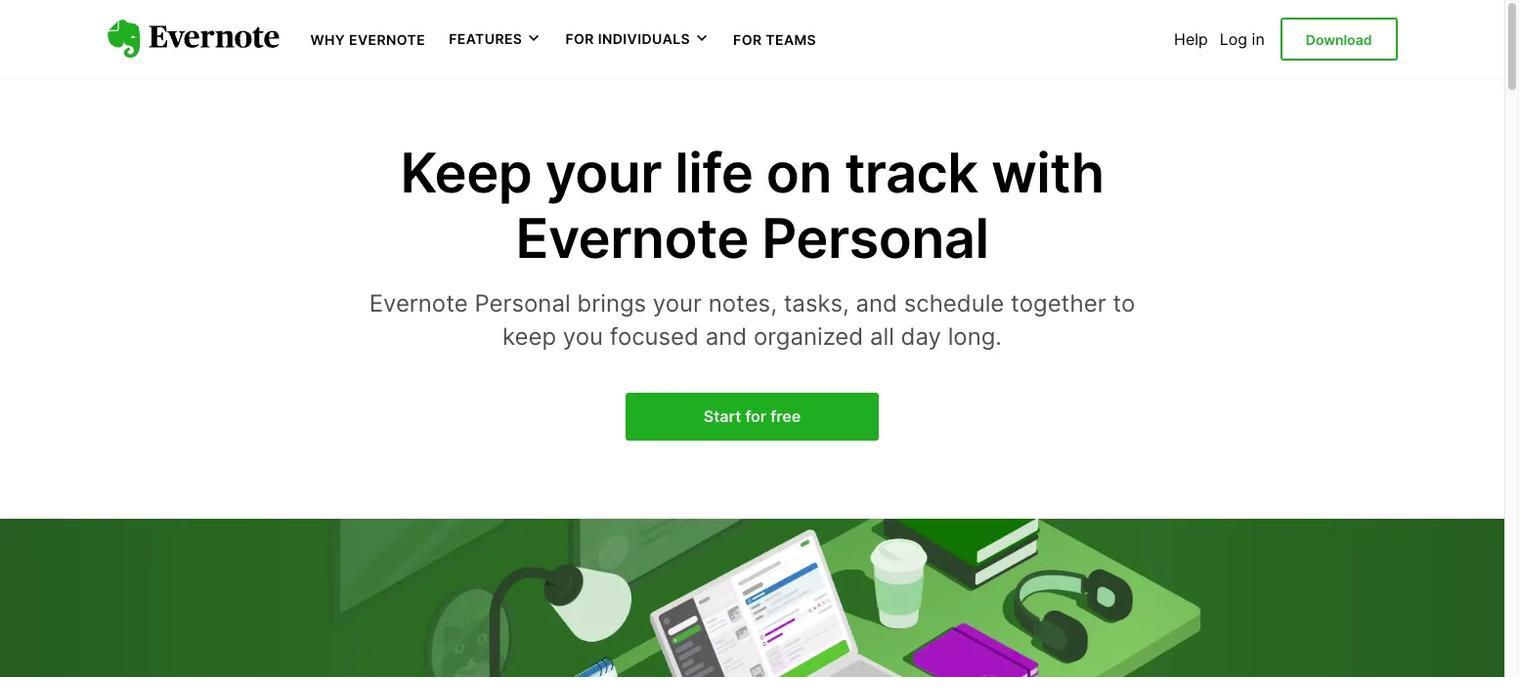 Task type: locate. For each thing, give the bounding box(es) containing it.
your
[[545, 140, 662, 206], [653, 290, 702, 318]]

keep your life on track with evernote personal
[[400, 140, 1105, 272]]

why evernote
[[310, 31, 426, 48]]

personal up tasks,
[[762, 206, 989, 272]]

and up all
[[856, 290, 898, 318]]

0 horizontal spatial personal
[[475, 290, 571, 318]]

evernote inside keep your life on track with evernote personal
[[516, 206, 749, 272]]

evernote inside evernote personal brings your notes, tasks, and schedule together to keep you focused and organized all day long.
[[369, 290, 468, 318]]

long.
[[948, 323, 1002, 351]]

0 vertical spatial personal
[[762, 206, 989, 272]]

schedule
[[904, 290, 1005, 318]]

for inside button
[[566, 31, 594, 47]]

evernote logo image
[[107, 20, 279, 59]]

1 vertical spatial evernote
[[516, 206, 749, 272]]

personal up 'keep'
[[475, 290, 571, 318]]

together
[[1011, 290, 1107, 318]]

tasks,
[[784, 290, 850, 318]]

1 vertical spatial your
[[653, 290, 702, 318]]

0 horizontal spatial for
[[566, 31, 594, 47]]

and
[[856, 290, 898, 318], [706, 323, 747, 351]]

start for free
[[704, 406, 801, 426]]

features
[[449, 31, 523, 47]]

your inside evernote personal brings your notes, tasks, and schedule together to keep you focused and organized all day long.
[[653, 290, 702, 318]]

1 vertical spatial and
[[706, 323, 747, 351]]

notes,
[[709, 290, 777, 318]]

with
[[992, 140, 1105, 206]]

and down notes,
[[706, 323, 747, 351]]

2 vertical spatial evernote
[[369, 290, 468, 318]]

evernote
[[349, 31, 426, 48], [516, 206, 749, 272], [369, 290, 468, 318]]

1 vertical spatial personal
[[475, 290, 571, 318]]

teams
[[766, 31, 817, 48]]

life
[[675, 140, 753, 206]]

for
[[746, 406, 767, 426]]

for
[[566, 31, 594, 47], [734, 31, 762, 48]]

1 horizontal spatial for
[[734, 31, 762, 48]]

personal inside evernote personal brings your notes, tasks, and schedule together to keep you focused and organized all day long.
[[475, 290, 571, 318]]

help
[[1175, 29, 1209, 49]]

start
[[704, 406, 742, 426]]

1 horizontal spatial and
[[856, 290, 898, 318]]

for left individuals
[[566, 31, 594, 47]]

1 horizontal spatial personal
[[762, 206, 989, 272]]

personal
[[762, 206, 989, 272], [475, 290, 571, 318]]

for left teams
[[734, 31, 762, 48]]

personal inside keep your life on track with evernote personal
[[762, 206, 989, 272]]

all
[[870, 323, 895, 351]]

download link
[[1281, 17, 1398, 61]]

0 vertical spatial your
[[545, 140, 662, 206]]



Task type: vqa. For each thing, say whether or not it's contained in the screenshot.
For individuals's For
yes



Task type: describe. For each thing, give the bounding box(es) containing it.
for individuals
[[566, 31, 690, 47]]

day
[[901, 323, 942, 351]]

in
[[1252, 29, 1265, 49]]

evernote personal brings your notes, tasks, and schedule together to keep you focused and organized all day long.
[[369, 290, 1136, 351]]

for teams link
[[734, 29, 817, 49]]

start for free link
[[626, 393, 879, 441]]

download
[[1306, 31, 1373, 48]]

on
[[766, 140, 832, 206]]

log in link
[[1220, 29, 1265, 49]]

organized
[[754, 323, 864, 351]]

brings
[[577, 290, 647, 318]]

keep
[[400, 140, 532, 206]]

track
[[845, 140, 979, 206]]

to
[[1113, 290, 1136, 318]]

for for for teams
[[734, 31, 762, 48]]

why
[[310, 31, 345, 48]]

for for for individuals
[[566, 31, 594, 47]]

0 horizontal spatial and
[[706, 323, 747, 351]]

free
[[771, 406, 801, 426]]

0 vertical spatial and
[[856, 290, 898, 318]]

for individuals button
[[566, 29, 710, 49]]

individuals
[[598, 31, 690, 47]]

for teams
[[734, 31, 817, 48]]

your inside keep your life on track with evernote personal
[[545, 140, 662, 206]]

0 vertical spatial evernote
[[349, 31, 426, 48]]

log
[[1220, 29, 1248, 49]]

why evernote link
[[310, 29, 426, 49]]

focused
[[610, 323, 699, 351]]

keep
[[503, 323, 557, 351]]

you
[[563, 323, 603, 351]]

help link
[[1175, 29, 1209, 49]]

illustration for evernote professional plan image
[[0, 519, 1505, 678]]

features button
[[449, 29, 542, 49]]

log in
[[1220, 29, 1265, 49]]



